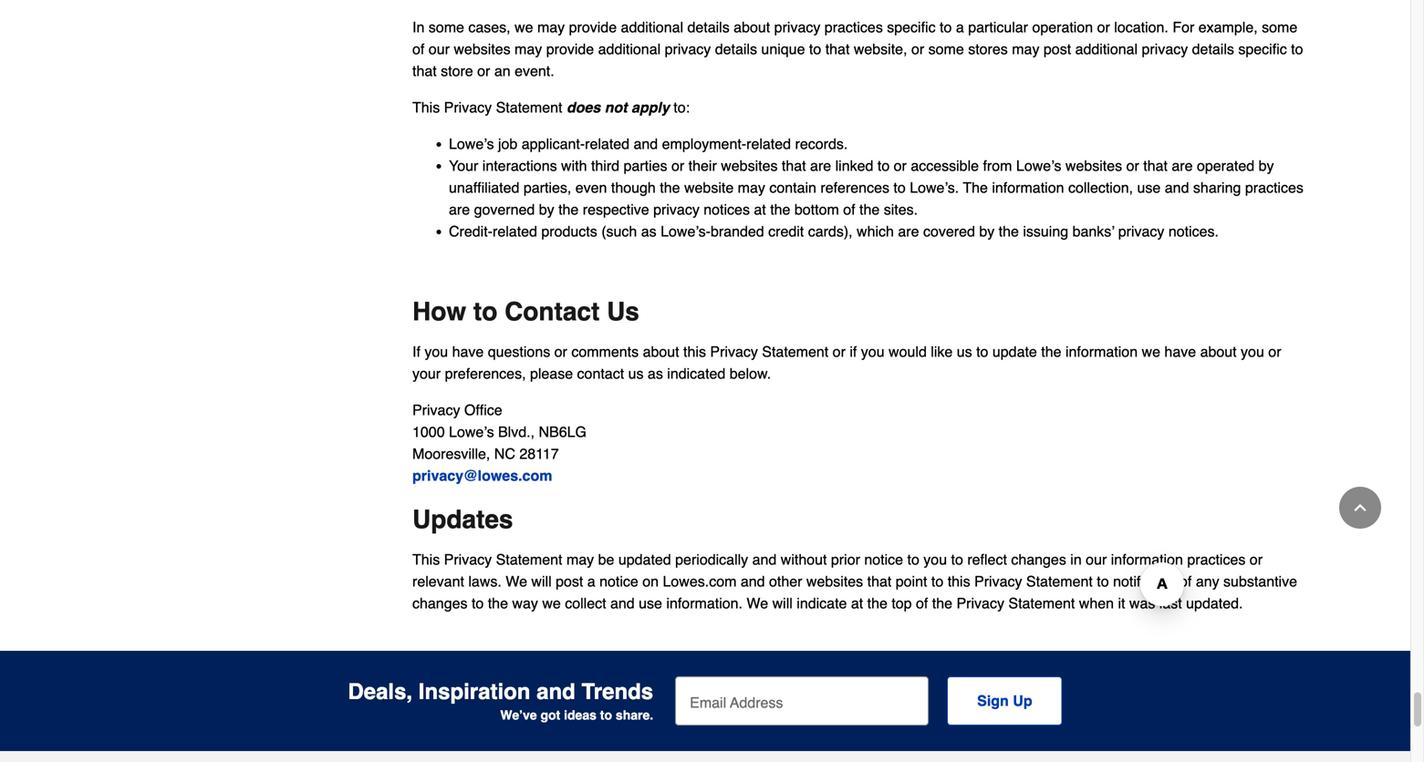 Task type: vqa. For each thing, say whether or not it's contained in the screenshot.
Appliances image
no



Task type: describe. For each thing, give the bounding box(es) containing it.
are down sites.
[[898, 223, 919, 240]]

even
[[575, 179, 607, 196]]

notices.
[[1169, 223, 1219, 240]]

information inside 'lowe's job applicant-related and employment-related records. your interactions with third parties or their websites that are linked to or accessible from lowe's websites or that are operated by unaffiliated parties, even though the website may contain references to lowe's. the information collection, use and sharing practices are governed by the respective privacy notices at the bottom of the sites. credit-related products (such as lowe's-branded credit cards), which are covered by the issuing banks' privacy notices.'
[[992, 179, 1064, 196]]

would
[[889, 343, 927, 360]]

1 horizontal spatial changes
[[1011, 551, 1066, 568]]

0 vertical spatial we
[[506, 573, 527, 590]]

if
[[412, 343, 420, 360]]

websites inside the this privacy statement may be updated periodically and without prior notice to you to reflect changes in our information practices or relevant laws. we will post a notice on lowes.com and other websites that point to this privacy statement to notify you of any substantive changes to the way we collect and use information. we will indicate at the top of the privacy statement when it was last updated.
[[806, 573, 863, 590]]

28117
[[519, 446, 559, 462]]

this for this privacy statement may be updated periodically and without prior notice to you to reflect changes in our information practices or relevant laws. we will post a notice on lowes.com and other websites that point to this privacy statement to notify you of any substantive changes to the way we collect and use information. we will indicate at the top of the privacy statement when it was last updated.
[[412, 551, 440, 568]]

the up credit
[[770, 201, 790, 218]]

your
[[412, 365, 441, 382]]

operation
[[1032, 19, 1093, 35]]

how to contact us
[[412, 297, 639, 327]]

periodically
[[675, 551, 748, 568]]

if
[[850, 343, 857, 360]]

please
[[530, 365, 573, 382]]

banks'
[[1073, 223, 1114, 240]]

0 vertical spatial provide
[[569, 19, 617, 35]]

linked
[[835, 157, 873, 174]]

references
[[821, 179, 889, 196]]

for
[[1173, 19, 1195, 35]]

1 horizontal spatial some
[[928, 41, 964, 57]]

2 horizontal spatial related
[[746, 135, 791, 152]]

prior
[[831, 551, 860, 568]]

notify
[[1113, 573, 1148, 590]]

(such
[[601, 223, 637, 240]]

governed
[[474, 201, 535, 218]]

that up contain
[[782, 157, 806, 174]]

an
[[494, 62, 511, 79]]

sign up button
[[947, 677, 1062, 726]]

statement inside if you have questions or comments about this privacy statement or if you would like us to update the information we have about you or your preferences, please contact us as indicated below.
[[762, 343, 829, 360]]

notices
[[704, 201, 750, 218]]

in
[[412, 19, 425, 35]]

as inside if you have questions or comments about this privacy statement or if you would like us to update the information we have about you or your preferences, please contact us as indicated below.
[[648, 365, 663, 382]]

this inside the this privacy statement may be updated periodically and without prior notice to you to reflect changes in our information practices or relevant laws. we will post a notice on lowes.com and other websites that point to this privacy statement to notify you of any substantive changes to the way we collect and use information. we will indicate at the top of the privacy statement when it was last updated.
[[948, 573, 970, 590]]

to inside if you have questions or comments about this privacy statement or if you would like us to update the information we have about you or your preferences, please contact us as indicated below.
[[976, 343, 988, 360]]

and left other
[[741, 573, 765, 590]]

applicant-
[[522, 135, 585, 152]]

trends
[[582, 680, 653, 705]]

of left any
[[1180, 573, 1192, 590]]

from
[[983, 157, 1012, 174]]

to:
[[674, 99, 690, 116]]

details down example,
[[1192, 41, 1234, 57]]

chevron up image
[[1351, 499, 1369, 517]]

sharing
[[1193, 179, 1241, 196]]

0 vertical spatial lowe's
[[449, 135, 494, 152]]

lowe's-
[[661, 223, 711, 240]]

the
[[963, 179, 988, 196]]

operated
[[1197, 157, 1255, 174]]

and inside deals, inspiration and trends we've got ideas to share.
[[537, 680, 575, 705]]

indicate
[[797, 595, 847, 612]]

1 horizontal spatial specific
[[1238, 41, 1287, 57]]

may inside 'lowe's job applicant-related and employment-related records. your interactions with third parties or their websites that are linked to or accessible from lowe's websites or that are operated by unaffiliated parties, even though the website may contain references to lowe's. the information collection, use and sharing practices are governed by the respective privacy notices at the bottom of the sites. credit-related products (such as lowe's-branded credit cards), which are covered by the issuing banks' privacy notices.'
[[738, 179, 765, 196]]

that left "operated"
[[1143, 157, 1168, 174]]

nb6lg
[[539, 424, 587, 441]]

2 have from the left
[[1165, 343, 1196, 360]]

indicated
[[667, 365, 726, 382]]

job
[[498, 135, 518, 152]]

0 horizontal spatial us
[[628, 365, 644, 382]]

their
[[688, 157, 717, 174]]

other
[[769, 573, 802, 590]]

accessible
[[911, 157, 979, 174]]

post inside the this privacy statement may be updated periodically and without prior notice to you to reflect changes in our information practices or relevant laws. we will post a notice on lowes.com and other websites that point to this privacy statement to notify you of any substantive changes to the way we collect and use information. we will indicate at the top of the privacy statement when it was last updated.
[[556, 573, 583, 590]]

does
[[567, 99, 601, 116]]

2 vertical spatial by
[[979, 223, 995, 240]]

lowes.com
[[663, 573, 737, 590]]

below.
[[730, 365, 771, 382]]

us
[[607, 297, 639, 327]]

employment-
[[662, 135, 746, 152]]

1 vertical spatial will
[[772, 595, 793, 612]]

1 vertical spatial lowe's
[[1016, 157, 1061, 174]]

lowe's inside privacy office 1000 lowe's blvd., nb6lg mooresville, nc 28117 privacy@lowes.com
[[449, 424, 494, 441]]

updated.
[[1186, 595, 1243, 612]]

1 horizontal spatial us
[[957, 343, 972, 360]]

unaffiliated
[[449, 179, 519, 196]]

products
[[541, 223, 597, 240]]

the inside if you have questions or comments about this privacy statement or if you would like us to update the information we have about you or your preferences, please contact us as indicated below.
[[1041, 343, 1061, 360]]

this privacy statement may be updated periodically and without prior notice to you to reflect changes in our information practices or relevant laws. we will post a notice on lowes.com and other websites that point to this privacy statement to notify you of any substantive changes to the way we collect and use information. we will indicate at the top of the privacy statement when it was last updated.
[[412, 551, 1297, 612]]

the left top
[[867, 595, 888, 612]]

sign up form
[[675, 677, 1062, 726]]

additional down location.
[[1075, 41, 1138, 57]]

location.
[[1114, 19, 1169, 35]]

apply
[[631, 99, 670, 116]]

1 vertical spatial by
[[539, 201, 554, 218]]

that left website,
[[825, 41, 850, 57]]

we inside in some cases, we may provide additional details about privacy practices specific to a particular operation or location. for example, some of our websites may provide additional privacy details unique to that website, or some stores may post additional privacy details specific to that store or an event.
[[515, 19, 533, 35]]

0 horizontal spatial related
[[493, 223, 537, 240]]

0 horizontal spatial notice
[[600, 573, 638, 590]]

website
[[684, 179, 734, 196]]

1000
[[412, 424, 445, 441]]

websites inside in some cases, we may provide additional details about privacy practices specific to a particular operation or location. for example, some of our websites may provide additional privacy details unique to that website, or some stores may post additional privacy details specific to that store or an event.
[[454, 41, 511, 57]]

as inside 'lowe's job applicant-related and employment-related records. your interactions with third parties or their websites that are linked to or accessible from lowe's websites or that are operated by unaffiliated parties, even though the website may contain references to lowe's. the information collection, use and sharing practices are governed by the respective privacy notices at the bottom of the sites. credit-related products (such as lowe's-branded credit cards), which are covered by the issuing banks' privacy notices.'
[[641, 223, 657, 240]]

this for this privacy statement does not apply to:
[[412, 99, 440, 116]]

1 vertical spatial provide
[[546, 41, 594, 57]]

preferences,
[[445, 365, 526, 382]]

event.
[[515, 62, 554, 79]]

websites up website
[[721, 157, 778, 174]]

third
[[591, 157, 620, 174]]

be
[[598, 551, 614, 568]]

of right top
[[916, 595, 928, 612]]

information.
[[666, 595, 743, 612]]

with
[[561, 157, 587, 174]]

may inside the this privacy statement may be updated periodically and without prior notice to you to reflect changes in our information practices or relevant laws. we will post a notice on lowes.com and other websites that point to this privacy statement to notify you of any substantive changes to the way we collect and use information. we will indicate at the top of the privacy statement when it was last updated.
[[567, 551, 594, 568]]

additional up apply
[[621, 19, 683, 35]]

details up 'to:'
[[687, 19, 730, 35]]

privacy up 'to:'
[[665, 41, 711, 57]]

store
[[441, 62, 473, 79]]

any
[[1196, 573, 1219, 590]]

privacy inside if you have questions or comments about this privacy statement or if you would like us to update the information we have about you or your preferences, please contact us as indicated below.
[[710, 343, 758, 360]]

share.
[[616, 709, 653, 723]]

collect
[[565, 595, 606, 612]]

interactions
[[482, 157, 557, 174]]

records.
[[795, 135, 848, 152]]

up
[[1013, 693, 1032, 710]]

parties,
[[524, 179, 571, 196]]

practices inside the this privacy statement may be updated periodically and without prior notice to you to reflect changes in our information practices or relevant laws. we will post a notice on lowes.com and other websites that point to this privacy statement to notify you of any substantive changes to the way we collect and use information. we will indicate at the top of the privacy statement when it was last updated.
[[1187, 551, 1246, 568]]

we inside if you have questions or comments about this privacy statement or if you would like us to update the information we have about you or your preferences, please contact us as indicated below.
[[1142, 343, 1160, 360]]

and up other
[[752, 551, 777, 568]]

in some cases, we may provide additional details about privacy practices specific to a particular operation or location. for example, some of our websites may provide additional privacy details unique to that website, or some stores may post additional privacy details specific to that store or an event.
[[412, 19, 1303, 79]]

2 horizontal spatial some
[[1262, 19, 1298, 35]]

this privacy statement does not apply to:
[[412, 99, 690, 116]]

practices inside 'lowe's job applicant-related and employment-related records. your interactions with third parties or their websites that are linked to or accessible from lowe's websites or that are operated by unaffiliated parties, even though the website may contain references to lowe's. the information collection, use and sharing practices are governed by the respective privacy notices at the bottom of the sites. credit-related products (such as lowe's-branded credit cards), which are covered by the issuing banks' privacy notices.'
[[1245, 179, 1304, 196]]

2 horizontal spatial by
[[1259, 157, 1274, 174]]

cases,
[[468, 19, 511, 35]]

the down "parties"
[[660, 179, 680, 196]]

privacy@lowes.com
[[412, 467, 552, 484]]

about inside in some cases, we may provide additional details about privacy practices specific to a particular operation or location. for example, some of our websites may provide additional privacy details unique to that website, or some stores may post additional privacy details specific to that store or an event.
[[734, 19, 770, 35]]

sign
[[977, 693, 1009, 710]]

unique
[[761, 41, 805, 57]]

of inside 'lowe's job applicant-related and employment-related records. your interactions with third parties or their websites that are linked to or accessible from lowe's websites or that are operated by unaffiliated parties, even though the website may contain references to lowe's. the information collection, use and sharing practices are governed by the respective privacy notices at the bottom of the sites. credit-related products (such as lowe's-branded credit cards), which are covered by the issuing banks' privacy notices.'
[[843, 201, 855, 218]]

are down records.
[[810, 157, 831, 174]]



Task type: locate. For each thing, give the bounding box(es) containing it.
statement down event.
[[496, 99, 562, 116]]

0 horizontal spatial we
[[515, 19, 533, 35]]

some
[[429, 19, 464, 35], [1262, 19, 1298, 35], [928, 41, 964, 57]]

if you have questions or comments about this privacy statement or if you would like us to update the information we have about you or your preferences, please contact us as indicated below.
[[412, 343, 1281, 382]]

1 horizontal spatial a
[[956, 19, 964, 35]]

on
[[643, 573, 659, 590]]

it
[[1118, 595, 1125, 612]]

2 this from the top
[[412, 551, 440, 568]]

a
[[956, 19, 964, 35], [587, 573, 595, 590]]

may
[[537, 19, 565, 35], [515, 41, 542, 57], [1012, 41, 1040, 57], [738, 179, 765, 196], [567, 551, 594, 568]]

0 horizontal spatial will
[[531, 573, 552, 590]]

this down reflect
[[948, 573, 970, 590]]

a inside the this privacy statement may be updated periodically and without prior notice to you to reflect changes in our information practices or relevant laws. we will post a notice on lowes.com and other websites that point to this privacy statement to notify you of any substantive changes to the way we collect and use information. we will indicate at the top of the privacy statement when it was last updated.
[[587, 573, 595, 590]]

1 vertical spatial our
[[1086, 551, 1107, 568]]

by down parties,
[[539, 201, 554, 218]]

as right (such at the left
[[641, 223, 657, 240]]

particular
[[968, 19, 1028, 35]]

websites
[[454, 41, 511, 57], [721, 157, 778, 174], [1065, 157, 1122, 174], [806, 573, 863, 590]]

scroll to top element
[[1339, 487, 1381, 529]]

0 vertical spatial at
[[754, 201, 766, 218]]

updated
[[618, 551, 671, 568]]

to
[[940, 19, 952, 35], [809, 41, 821, 57], [1291, 41, 1303, 57], [878, 157, 890, 174], [894, 179, 906, 196], [473, 297, 498, 327], [976, 343, 988, 360], [907, 551, 919, 568], [951, 551, 963, 568], [931, 573, 944, 590], [1097, 573, 1109, 590], [472, 595, 484, 612], [600, 709, 612, 723]]

credit
[[768, 223, 804, 240]]

will down other
[[772, 595, 793, 612]]

additional
[[621, 19, 683, 35], [598, 41, 661, 57], [1075, 41, 1138, 57]]

reflect
[[967, 551, 1007, 568]]

notice down be
[[600, 573, 638, 590]]

and up "parties"
[[634, 135, 658, 152]]

1 horizontal spatial we
[[747, 595, 768, 612]]

us right contact
[[628, 365, 644, 382]]

lowe's right from
[[1016, 157, 1061, 174]]

the up "products"
[[558, 201, 579, 218]]

have
[[452, 343, 484, 360], [1165, 343, 1196, 360]]

1 horizontal spatial we
[[542, 595, 561, 612]]

this inside if you have questions or comments about this privacy statement or if you would like us to update the information we have about you or your preferences, please contact us as indicated below.
[[683, 343, 706, 360]]

statement left when
[[1008, 595, 1075, 612]]

cards),
[[808, 223, 853, 240]]

in
[[1070, 551, 1082, 568]]

websites down cases,
[[454, 41, 511, 57]]

privacy down for
[[1142, 41, 1188, 57]]

website,
[[854, 41, 907, 57]]

update
[[992, 343, 1037, 360]]

statement up below.
[[762, 343, 829, 360]]

deals,
[[348, 680, 412, 705]]

laws.
[[468, 573, 502, 590]]

1 horizontal spatial use
[[1137, 179, 1161, 196]]

1 horizontal spatial this
[[948, 573, 970, 590]]

respective
[[583, 201, 649, 218]]

information
[[992, 179, 1064, 196], [1066, 343, 1138, 360], [1111, 551, 1183, 568]]

1 vertical spatial us
[[628, 365, 644, 382]]

will up way
[[531, 573, 552, 590]]

covered
[[923, 223, 975, 240]]

0 horizontal spatial have
[[452, 343, 484, 360]]

lowe's down office at bottom
[[449, 424, 494, 441]]

office
[[464, 402, 502, 419]]

last
[[1159, 595, 1182, 612]]

0 vertical spatial this
[[683, 343, 706, 360]]

0 vertical spatial by
[[1259, 157, 1274, 174]]

our inside the this privacy statement may be updated periodically and without prior notice to you to reflect changes in our information practices or relevant laws. we will post a notice on lowes.com and other websites that point to this privacy statement to notify you of any substantive changes to the way we collect and use information. we will indicate at the top of the privacy statement when it was last updated.
[[1086, 551, 1107, 568]]

1 vertical spatial information
[[1066, 343, 1138, 360]]

2 vertical spatial information
[[1111, 551, 1183, 568]]

contact
[[577, 365, 624, 382]]

mooresville,
[[412, 446, 490, 462]]

use right collection,
[[1137, 179, 1161, 196]]

0 horizontal spatial a
[[587, 573, 595, 590]]

questions
[[488, 343, 550, 360]]

top
[[892, 595, 912, 612]]

without
[[781, 551, 827, 568]]

and right collect
[[610, 595, 635, 612]]

1 vertical spatial use
[[639, 595, 662, 612]]

statement down 'in'
[[1026, 573, 1093, 590]]

privacy right the banks'
[[1118, 223, 1164, 240]]

specific up website,
[[887, 19, 936, 35]]

are up credit- on the top of the page
[[449, 201, 470, 218]]

privacy inside privacy office 1000 lowe's blvd., nb6lg mooresville, nc 28117 privacy@lowes.com
[[412, 402, 460, 419]]

practices up website,
[[825, 19, 883, 35]]

and up got
[[537, 680, 575, 705]]

0 vertical spatial us
[[957, 343, 972, 360]]

details left the unique
[[715, 41, 757, 57]]

2 horizontal spatial we
[[1142, 343, 1160, 360]]

0 horizontal spatial by
[[539, 201, 554, 218]]

0 vertical spatial this
[[412, 99, 440, 116]]

0 vertical spatial our
[[429, 41, 450, 57]]

provide up event.
[[546, 41, 594, 57]]

your
[[449, 157, 478, 174]]

at up branded in the top of the page
[[754, 201, 766, 218]]

statement up way
[[496, 551, 562, 568]]

related down the governed
[[493, 223, 537, 240]]

substantive
[[1223, 573, 1297, 590]]

lowe's up your
[[449, 135, 494, 152]]

1 vertical spatial this
[[948, 573, 970, 590]]

notice
[[864, 551, 903, 568], [600, 573, 638, 590]]

1 vertical spatial as
[[648, 365, 663, 382]]

1 horizontal spatial at
[[851, 595, 863, 612]]

practices up any
[[1187, 551, 1246, 568]]

1 vertical spatial we
[[747, 595, 768, 612]]

lowe's
[[449, 135, 494, 152], [1016, 157, 1061, 174], [449, 424, 494, 441]]

0 horizontal spatial this
[[683, 343, 706, 360]]

that left the store
[[412, 62, 437, 79]]

0 horizontal spatial at
[[754, 201, 766, 218]]

post up collect
[[556, 573, 583, 590]]

at right indicate
[[851, 595, 863, 612]]

changes down "relevant" on the left of the page
[[412, 595, 468, 612]]

0 vertical spatial information
[[992, 179, 1064, 196]]

we've
[[500, 709, 537, 723]]

notice up the point
[[864, 551, 903, 568]]

0 horizontal spatial our
[[429, 41, 450, 57]]

some right in
[[429, 19, 464, 35]]

got
[[541, 709, 560, 723]]

at inside 'lowe's job applicant-related and employment-related records. your interactions with third parties or their websites that are linked to or accessible from lowe's websites or that are operated by unaffiliated parties, even though the website may contain references to lowe's. the information collection, use and sharing practices are governed by the respective privacy notices at the bottom of the sites. credit-related products (such as lowe's-branded credit cards), which are covered by the issuing banks' privacy notices.'
[[754, 201, 766, 218]]

or
[[1097, 19, 1110, 35], [911, 41, 924, 57], [477, 62, 490, 79], [671, 157, 684, 174], [894, 157, 907, 174], [1126, 157, 1139, 174], [554, 343, 567, 360], [833, 343, 846, 360], [1268, 343, 1281, 360], [1250, 551, 1263, 568]]

we inside the this privacy statement may be updated periodically and without prior notice to you to reflect changes in our information practices or relevant laws. we will post a notice on lowes.com and other websites that point to this privacy statement to notify you of any substantive changes to the way we collect and use information. we will indicate at the top of the privacy statement when it was last updated.
[[542, 595, 561, 612]]

this inside the this privacy statement may be updated periodically and without prior notice to you to reflect changes in our information practices or relevant laws. we will post a notice on lowes.com and other websites that point to this privacy statement to notify you of any substantive changes to the way we collect and use information. we will indicate at the top of the privacy statement when it was last updated.
[[412, 551, 440, 568]]

details
[[687, 19, 730, 35], [715, 41, 757, 57], [1192, 41, 1234, 57]]

some left stores
[[928, 41, 964, 57]]

to inside deals, inspiration and trends we've got ideas to share.
[[600, 709, 612, 723]]

1 vertical spatial a
[[587, 573, 595, 590]]

our
[[429, 41, 450, 57], [1086, 551, 1107, 568]]

this up "relevant" on the left of the page
[[412, 551, 440, 568]]

0 horizontal spatial specific
[[887, 19, 936, 35]]

are left "operated"
[[1172, 157, 1193, 174]]

1 vertical spatial changes
[[412, 595, 468, 612]]

as left indicated
[[648, 365, 663, 382]]

a left the particular
[[956, 19, 964, 35]]

1 horizontal spatial related
[[585, 135, 630, 152]]

0 vertical spatial we
[[515, 19, 533, 35]]

or inside the this privacy statement may be updated periodically and without prior notice to you to reflect changes in our information practices or relevant laws. we will post a notice on lowes.com and other websites that point to this privacy statement to notify you of any substantive changes to the way we collect and use information. we will indicate at the top of the privacy statement when it was last updated.
[[1250, 551, 1263, 568]]

0 vertical spatial specific
[[887, 19, 936, 35]]

1 horizontal spatial by
[[979, 223, 995, 240]]

1 vertical spatial post
[[556, 573, 583, 590]]

privacy
[[444, 99, 492, 116], [710, 343, 758, 360], [412, 402, 460, 419], [444, 551, 492, 568], [974, 573, 1022, 590], [957, 595, 1004, 612]]

that inside the this privacy statement may be updated periodically and without prior notice to you to reflect changes in our information practices or relevant laws. we will post a notice on lowes.com and other websites that point to this privacy statement to notify you of any substantive changes to the way we collect and use information. we will indicate at the top of the privacy statement when it was last updated.
[[867, 573, 892, 590]]

0 vertical spatial post
[[1044, 41, 1071, 57]]

Email Address email field
[[675, 677, 929, 726]]

0 horizontal spatial post
[[556, 573, 583, 590]]

lowe's job applicant-related and employment-related records. your interactions with third parties or their websites that are linked to or accessible from lowe's websites or that are operated by unaffiliated parties, even though the website may contain references to lowe's. the information collection, use and sharing practices are governed by the respective privacy notices at the bottom of the sites. credit-related products (such as lowe's-branded credit cards), which are covered by the issuing banks' privacy notices.
[[449, 135, 1304, 240]]

a up collect
[[587, 573, 595, 590]]

related up third
[[585, 135, 630, 152]]

related
[[585, 135, 630, 152], [746, 135, 791, 152], [493, 223, 537, 240]]

0 horizontal spatial use
[[639, 595, 662, 612]]

this
[[683, 343, 706, 360], [948, 573, 970, 590]]

of down the references
[[843, 201, 855, 218]]

we right the 'information.'
[[747, 595, 768, 612]]

use
[[1137, 179, 1161, 196], [639, 595, 662, 612]]

some right example,
[[1262, 19, 1298, 35]]

by right 'covered'
[[979, 223, 995, 240]]

0 vertical spatial as
[[641, 223, 657, 240]]

inspiration
[[419, 680, 530, 705]]

the right top
[[932, 595, 953, 612]]

practices down "operated"
[[1245, 179, 1304, 196]]

0 horizontal spatial we
[[506, 573, 527, 590]]

us
[[957, 343, 972, 360], [628, 365, 644, 382]]

will
[[531, 573, 552, 590], [772, 595, 793, 612]]

example,
[[1199, 19, 1258, 35]]

we up way
[[506, 573, 527, 590]]

a inside in some cases, we may provide additional details about privacy practices specific to a particular operation or location. for example, some of our websites may provide additional privacy details unique to that website, or some stores may post additional privacy details specific to that store or an event.
[[956, 19, 964, 35]]

2 vertical spatial lowe's
[[449, 424, 494, 441]]

the left issuing
[[999, 223, 1019, 240]]

which
[[857, 223, 894, 240]]

this down in
[[412, 99, 440, 116]]

0 horizontal spatial changes
[[412, 595, 468, 612]]

1 horizontal spatial about
[[734, 19, 770, 35]]

comments
[[571, 343, 639, 360]]

information down from
[[992, 179, 1064, 196]]

by right "operated"
[[1259, 157, 1274, 174]]

our right 'in'
[[1086, 551, 1107, 568]]

nc
[[494, 446, 515, 462]]

2 vertical spatial we
[[542, 595, 561, 612]]

0 horizontal spatial some
[[429, 19, 464, 35]]

information right update
[[1066, 343, 1138, 360]]

blvd.,
[[498, 424, 535, 441]]

1 horizontal spatial notice
[[864, 551, 903, 568]]

post inside in some cases, we may provide additional details about privacy practices specific to a particular operation or location. for example, some of our websites may provide additional privacy details unique to that website, or some stores may post additional privacy details specific to that store or an event.
[[1044, 41, 1071, 57]]

1 vertical spatial practices
[[1245, 179, 1304, 196]]

we
[[515, 19, 533, 35], [1142, 343, 1160, 360], [542, 595, 561, 612]]

information up notify
[[1111, 551, 1183, 568]]

contain
[[769, 179, 816, 196]]

the
[[660, 179, 680, 196], [558, 201, 579, 218], [770, 201, 790, 218], [859, 201, 880, 218], [999, 223, 1019, 240], [1041, 343, 1061, 360], [488, 595, 508, 612], [867, 595, 888, 612], [932, 595, 953, 612]]

this up indicated
[[683, 343, 706, 360]]

privacy office 1000 lowe's blvd., nb6lg mooresville, nc 28117 privacy@lowes.com
[[412, 402, 587, 484]]

ideas
[[564, 709, 597, 723]]

1 horizontal spatial post
[[1044, 41, 1071, 57]]

0 vertical spatial practices
[[825, 19, 883, 35]]

websites down the prior
[[806, 573, 863, 590]]

branded
[[711, 223, 764, 240]]

2 horizontal spatial about
[[1200, 343, 1237, 360]]

2 vertical spatial practices
[[1187, 551, 1246, 568]]

related up contain
[[746, 135, 791, 152]]

additional up not
[[598, 41, 661, 57]]

1 vertical spatial at
[[851, 595, 863, 612]]

use down on
[[639, 595, 662, 612]]

1 horizontal spatial our
[[1086, 551, 1107, 568]]

practices inside in some cases, we may provide additional details about privacy practices specific to a particular operation or location. for example, some of our websites may provide additional privacy details unique to that website, or some stores may post additional privacy details specific to that store or an event.
[[825, 19, 883, 35]]

websites up collection,
[[1065, 157, 1122, 174]]

bottom
[[795, 201, 839, 218]]

0 horizontal spatial about
[[643, 343, 679, 360]]

the right update
[[1041, 343, 1061, 360]]

collection,
[[1068, 179, 1133, 196]]

information inside if you have questions or comments about this privacy statement or if you would like us to update the information we have about you or your preferences, please contact us as indicated below.
[[1066, 343, 1138, 360]]

of inside in some cases, we may provide additional details about privacy practices specific to a particular operation or location. for example, some of our websites may provide additional privacy details unique to that website, or some stores may post additional privacy details specific to that store or an event.
[[412, 41, 425, 57]]

0 vertical spatial will
[[531, 573, 552, 590]]

use inside 'lowe's job applicant-related and employment-related records. your interactions with third parties or their websites that are linked to or accessible from lowe's websites or that are operated by unaffiliated parties, even though the website may contain references to lowe's. the information collection, use and sharing practices are governed by the respective privacy notices at the bottom of the sites. credit-related products (such as lowe's-branded credit cards), which are covered by the issuing banks' privacy notices.'
[[1137, 179, 1161, 196]]

practices
[[825, 19, 883, 35], [1245, 179, 1304, 196], [1187, 551, 1246, 568]]

point
[[896, 573, 927, 590]]

0 vertical spatial notice
[[864, 551, 903, 568]]

post down operation
[[1044, 41, 1071, 57]]

specific down example,
[[1238, 41, 1287, 57]]

us right like
[[957, 343, 972, 360]]

sign up
[[977, 693, 1032, 710]]

our inside in some cases, we may provide additional details about privacy practices specific to a particular operation or location. for example, some of our websites may provide additional privacy details unique to that website, or some stores may post additional privacy details specific to that store or an event.
[[429, 41, 450, 57]]

specific
[[887, 19, 936, 35], [1238, 41, 1287, 57]]

provide up the 'does'
[[569, 19, 617, 35]]

way
[[512, 595, 538, 612]]

the down laws.
[[488, 595, 508, 612]]

1 vertical spatial notice
[[600, 573, 638, 590]]

1 horizontal spatial have
[[1165, 343, 1196, 360]]

like
[[931, 343, 953, 360]]

use inside the this privacy statement may be updated periodically and without prior notice to you to reflect changes in our information practices or relevant laws. we will post a notice on lowes.com and other websites that point to this privacy statement to notify you of any substantive changes to the way we collect and use information. we will indicate at the top of the privacy statement when it was last updated.
[[639, 595, 662, 612]]

1 vertical spatial this
[[412, 551, 440, 568]]

issuing
[[1023, 223, 1068, 240]]

1 this from the top
[[412, 99, 440, 116]]

by
[[1259, 157, 1274, 174], [539, 201, 554, 218], [979, 223, 995, 240]]

changes left 'in'
[[1011, 551, 1066, 568]]

privacy up the lowe's-
[[653, 201, 700, 218]]

1 horizontal spatial will
[[772, 595, 793, 612]]

parties
[[624, 157, 667, 174]]

privacy up the unique
[[774, 19, 820, 35]]

0 vertical spatial a
[[956, 19, 964, 35]]

contact
[[505, 297, 600, 327]]

of down in
[[412, 41, 425, 57]]

relevant
[[412, 573, 464, 590]]

the up which
[[859, 201, 880, 218]]

that left the point
[[867, 573, 892, 590]]

0 vertical spatial use
[[1137, 179, 1161, 196]]

you
[[425, 343, 448, 360], [861, 343, 885, 360], [1241, 343, 1264, 360], [924, 551, 947, 568], [1152, 573, 1176, 590]]

changes
[[1011, 551, 1066, 568], [412, 595, 468, 612]]

and left sharing
[[1165, 179, 1189, 196]]

at inside the this privacy statement may be updated periodically and without prior notice to you to reflect changes in our information practices or relevant laws. we will post a notice on lowes.com and other websites that point to this privacy statement to notify you of any substantive changes to the way we collect and use information. we will indicate at the top of the privacy statement when it was last updated.
[[851, 595, 863, 612]]

of
[[412, 41, 425, 57], [843, 201, 855, 218], [1180, 573, 1192, 590], [916, 595, 928, 612]]

0 vertical spatial changes
[[1011, 551, 1066, 568]]

our up the store
[[429, 41, 450, 57]]

1 vertical spatial specific
[[1238, 41, 1287, 57]]

1 have from the left
[[452, 343, 484, 360]]

information inside the this privacy statement may be updated periodically and without prior notice to you to reflect changes in our information practices or relevant laws. we will post a notice on lowes.com and other websites that point to this privacy statement to notify you of any substantive changes to the way we collect and use information. we will indicate at the top of the privacy statement when it was last updated.
[[1111, 551, 1183, 568]]

sites.
[[884, 201, 918, 218]]

1 vertical spatial we
[[1142, 343, 1160, 360]]



